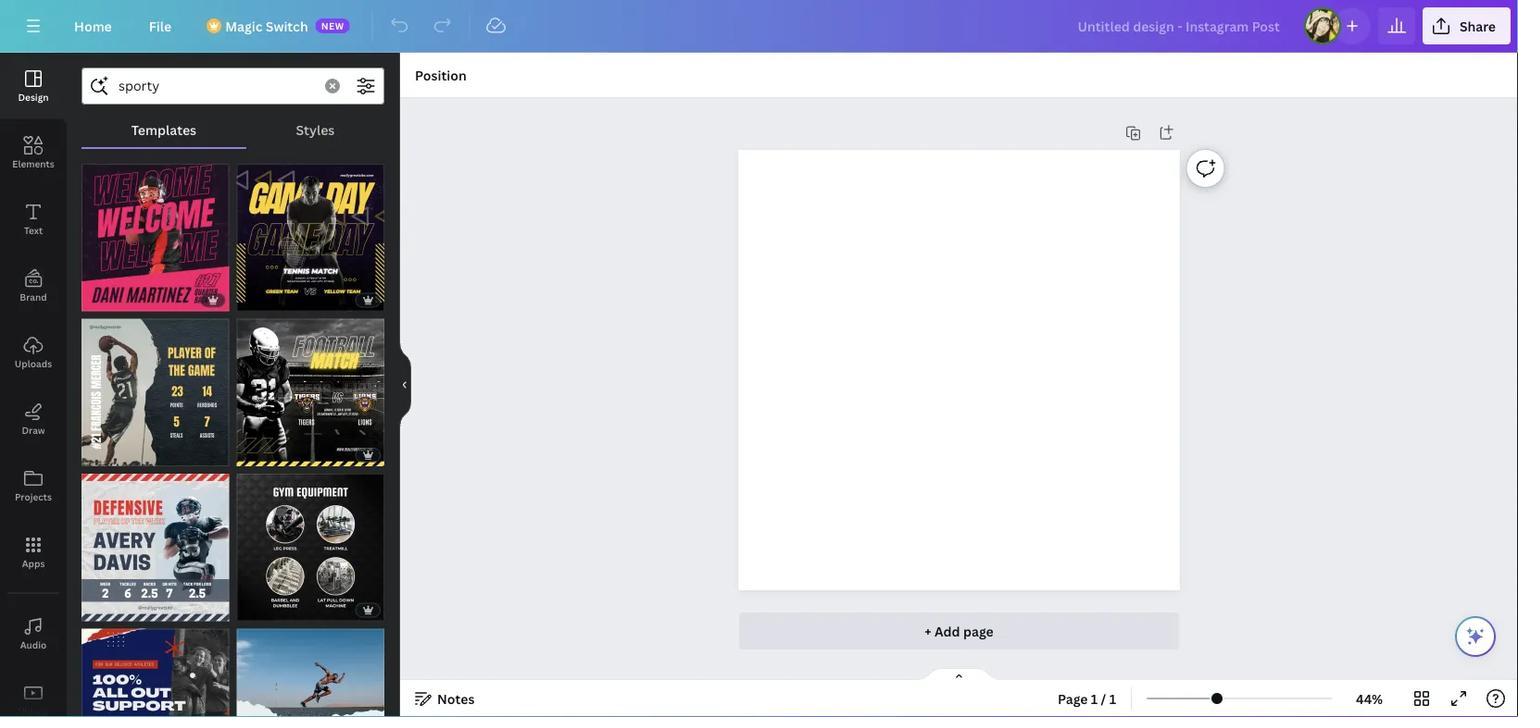 Task type: describe. For each thing, give the bounding box(es) containing it.
position
[[415, 66, 467, 84]]

design
[[18, 91, 49, 103]]

pink purple sporty welcome american football player instagram post image
[[82, 164, 229, 312]]

1 1 from the left
[[1091, 691, 1098, 708]]

brand button
[[0, 253, 67, 320]]

home link
[[59, 7, 127, 44]]

audio button
[[0, 601, 67, 668]]

pink purple sporty welcome american football player instagram post group
[[82, 153, 229, 312]]

black modern sporty gym equipment promotion instagram post group
[[237, 463, 384, 622]]

uploads
[[15, 358, 52, 370]]

sports themed instagram post with athlete picture group
[[237, 618, 384, 718]]

share button
[[1423, 7, 1511, 44]]

text button
[[0, 186, 67, 253]]

text
[[24, 224, 43, 237]]

+
[[925, 623, 932, 641]]

add
[[935, 623, 960, 641]]

projects button
[[0, 453, 67, 520]]

styles button
[[246, 112, 384, 147]]

neutral sporty minimalist american football match instagram post group
[[237, 308, 384, 467]]

page
[[1058, 691, 1088, 708]]

+ add page
[[925, 623, 994, 641]]

yellow black white sporty tennis match instagram post group
[[237, 153, 384, 312]]

elements button
[[0, 119, 67, 186]]

notes button
[[408, 685, 482, 714]]

show pages image
[[915, 668, 1004, 683]]

black sporty basketball player of the game instagram post group
[[82, 308, 229, 467]]

share
[[1460, 17, 1496, 35]]

black modern sporty gym equipment promotion instagram post image
[[237, 474, 384, 622]]

templates button
[[82, 112, 246, 147]]

Design title text field
[[1063, 7, 1297, 44]]

styles
[[296, 121, 335, 138]]

sports themed instagram post with athlete picture image
[[237, 629, 384, 718]]

uploads button
[[0, 320, 67, 386]]

magic
[[225, 17, 263, 35]]

apps button
[[0, 520, 67, 586]]

file
[[149, 17, 172, 35]]

Use 5+ words to describe... search field
[[119, 69, 314, 104]]

44% button
[[1340, 685, 1400, 714]]

switch
[[266, 17, 308, 35]]

projects
[[15, 491, 52, 503]]

page 1 / 1
[[1058, 691, 1116, 708]]

blue and red soccer sporty collage uk sports instagram post group
[[82, 618, 229, 718]]



Task type: vqa. For each thing, say whether or not it's contained in the screenshot.
first 1 from the right
yes



Task type: locate. For each thing, give the bounding box(es) containing it.
file button
[[134, 7, 186, 44]]

+ add page button
[[739, 613, 1180, 650]]

1 left /
[[1091, 691, 1098, 708]]

apps
[[22, 558, 45, 570]]

notes
[[437, 691, 475, 708]]

new
[[321, 19, 344, 32]]

side panel tab list
[[0, 53, 67, 718]]

black sporty basketball player of the game instagram post image
[[82, 319, 229, 467]]

audio
[[20, 639, 47, 652]]

elements
[[12, 157, 54, 170]]

draw button
[[0, 386, 67, 453]]

white sporty american football player of the game defensive player instagram post group
[[82, 463, 229, 622]]

main menu bar
[[0, 0, 1518, 53]]

magic switch
[[225, 17, 308, 35]]

44%
[[1356, 691, 1383, 708]]

white sporty american football player of the game defensive player instagram post image
[[82, 474, 229, 622]]

neutral sporty minimalist american football match instagram post image
[[237, 319, 384, 467]]

2 1 from the left
[[1109, 691, 1116, 708]]

draw
[[22, 424, 45, 437]]

1
[[1091, 691, 1098, 708], [1109, 691, 1116, 708]]

blue and red soccer sporty collage uk sports instagram post image
[[82, 629, 229, 718]]

1 right /
[[1109, 691, 1116, 708]]

/
[[1101, 691, 1106, 708]]

0 horizontal spatial 1
[[1091, 691, 1098, 708]]

yellow black white sporty tennis match instagram post image
[[237, 164, 384, 312]]

hide image
[[399, 341, 411, 430]]

design button
[[0, 53, 67, 119]]

brand
[[20, 291, 47, 303]]

position button
[[408, 60, 474, 90]]

canva assistant image
[[1465, 626, 1487, 648]]

1 horizontal spatial 1
[[1109, 691, 1116, 708]]

templates
[[131, 121, 196, 138]]

home
[[74, 17, 112, 35]]

page
[[963, 623, 994, 641]]



